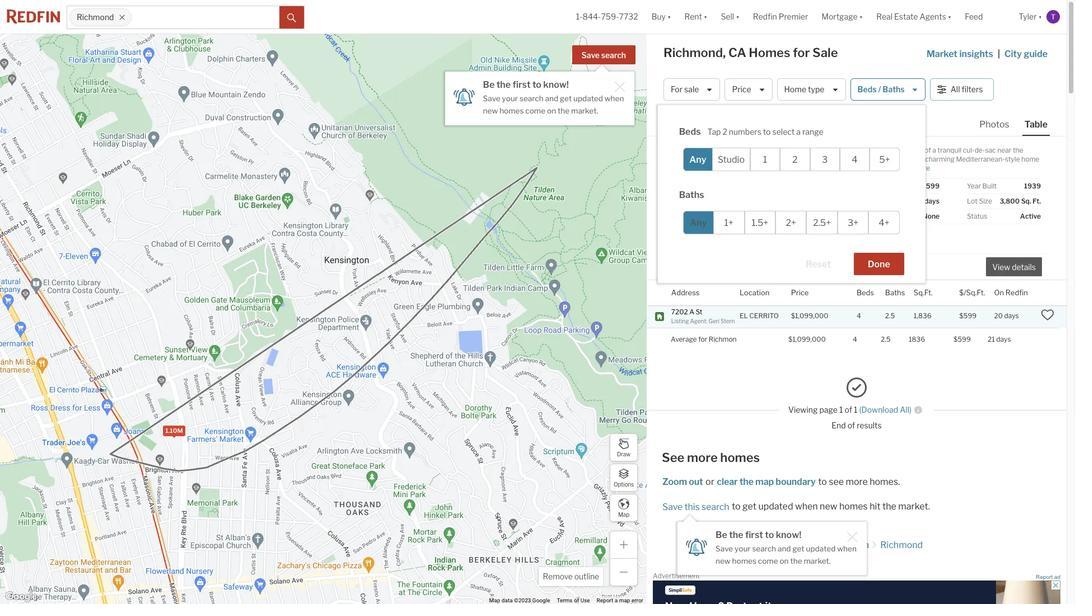 Task type: vqa. For each thing, say whether or not it's contained in the screenshot.
the Redfin Premier button
yes



Task type: describe. For each thing, give the bounding box(es) containing it.
1-844-759-7732
[[576, 12, 638, 21]]

1,836 for 1,836
[[914, 312, 932, 321]]

0 horizontal spatial new
[[483, 106, 498, 115]]

exudes
[[866, 164, 889, 173]]

map region
[[0, 0, 665, 605]]

3+
[[848, 218, 859, 228]]

1 option group from the top
[[683, 148, 900, 171]]

1 vertical spatial more
[[846, 477, 868, 488]]

remove outline button
[[539, 568, 603, 587]]

1 vertical spatial beds
[[679, 127, 701, 137]]

days for 1,836
[[1005, 312, 1019, 321]]

lot
[[967, 197, 978, 206]]

google
[[533, 598, 550, 604]]

or
[[706, 477, 715, 488]]

baths left 1,836 sq. ft. at top right
[[804, 258, 822, 266]]

1 vertical spatial 20 days
[[994, 312, 1019, 321]]

ft. for 1,836
[[842, 258, 848, 266]]

4 checkbox
[[840, 148, 870, 171]]

$/sq.ft.
[[960, 288, 986, 297]]

1 vertical spatial be the first to know! dialog
[[678, 516, 867, 576]]

mortgage ▾ button
[[815, 0, 870, 34]]

a for select
[[797, 127, 801, 137]]

terms
[[557, 598, 573, 604]]

2.5 for 1,836
[[885, 312, 895, 321]]

0 horizontal spatial know!
[[543, 80, 569, 90]]

/
[[879, 85, 881, 94]]

mediterranean-
[[956, 155, 1005, 164]]

1-844-759-7732 link
[[576, 12, 638, 21]]

2 horizontal spatial market.
[[899, 502, 930, 512]]

1 vertical spatial for
[[699, 336, 708, 344]]

0 horizontal spatial a
[[615, 598, 618, 604]]

save this search
[[663, 502, 730, 513]]

remove outline
[[543, 572, 599, 582]]

1-
[[576, 12, 583, 21]]

sale
[[813, 45, 838, 60]]

real estate agents ▾ button
[[870, 0, 959, 34]]

end
[[832, 421, 846, 431]]

error
[[632, 598, 644, 604]]

0 vertical spatial updated
[[574, 94, 603, 103]]

viewing
[[789, 406, 818, 415]]

sq.ft.
[[914, 288, 933, 297]]

(download all) link
[[860, 406, 912, 415]]

1 vertical spatial redfin
[[1006, 288, 1028, 297]]

style
[[1005, 155, 1020, 164]]

clear the map boundary button
[[717, 477, 817, 488]]

1+
[[725, 218, 734, 228]]

border,
[[889, 155, 911, 164]]

california link
[[830, 540, 869, 551]]

1 checkbox
[[750, 148, 780, 171]]

sq. for 3,800
[[1021, 197, 1032, 206]]

0 horizontal spatial be
[[483, 80, 495, 90]]

mortgage
[[822, 12, 858, 21]]

21
[[988, 335, 995, 344]]

2 vertical spatial market.
[[804, 557, 831, 566]]

any for 1+
[[690, 218, 707, 228]]

all filters button
[[930, 78, 994, 101]]

0 horizontal spatial 20 days
[[914, 197, 940, 206]]

2 vertical spatial updated
[[806, 545, 836, 554]]

report ad
[[1036, 575, 1061, 581]]

1 horizontal spatial price button
[[791, 281, 809, 306]]

2 horizontal spatial get
[[793, 545, 805, 554]]

baths down x-out this home "image"
[[885, 288, 905, 297]]

|
[[998, 49, 1000, 59]]

1 vertical spatial on
[[780, 557, 789, 566]]

2+
[[786, 218, 796, 228]]

0 vertical spatial $599
[[922, 182, 940, 190]]

options
[[614, 481, 634, 488]]

draw button
[[610, 434, 638, 462]]

759-
[[601, 12, 619, 21]]

redfin premier button
[[746, 0, 815, 34]]

tranquil
[[938, 146, 962, 155]]

real
[[877, 12, 893, 21]]

1 horizontal spatial 1
[[840, 406, 843, 415]]

7202
[[671, 308, 688, 316]]

sq.ft. button
[[914, 281, 933, 306]]

a for of
[[933, 146, 937, 155]]

listing
[[671, 318, 689, 325]]

range
[[803, 127, 824, 137]]

1 horizontal spatial updated
[[759, 502, 793, 512]]

x-out this home image
[[887, 260, 901, 274]]

rent ▾ button
[[678, 0, 714, 34]]

0 vertical spatial when
[[605, 94, 624, 103]]

end of results
[[832, 421, 882, 431]]

1 vertical spatial 20
[[994, 312, 1003, 321]]

advertisement
[[653, 572, 700, 581]]

baths inside button
[[883, 85, 905, 94]]

reset button
[[792, 253, 845, 276]]

to get updated when new homes hit the market.
[[730, 502, 930, 512]]

results
[[857, 421, 882, 431]]

1+ radio
[[714, 211, 745, 235]]

feed
[[965, 12, 983, 21]]

homes.
[[870, 477, 900, 488]]

cul-
[[963, 146, 975, 155]]

location button
[[740, 281, 770, 306]]

Studio checkbox
[[713, 148, 750, 171]]

see more homes
[[662, 451, 760, 465]]

baths button
[[885, 281, 905, 306]]

zoom
[[663, 477, 687, 488]]

size
[[979, 197, 992, 206]]

photos
[[980, 119, 1010, 130]]

more
[[914, 164, 930, 173]]

0 vertical spatial market.
[[571, 106, 598, 115]]

data
[[502, 598, 513, 604]]

▾ for rent ▾
[[704, 12, 708, 21]]

for
[[671, 85, 683, 94]]

1 vertical spatial map
[[619, 598, 630, 604]]

2 option group from the top
[[683, 211, 900, 235]]

all)
[[900, 406, 912, 415]]

guide
[[1024, 49, 1048, 59]]

photo of 7202 a st, el cerrito, ca 94530 image
[[664, 137, 857, 280]]

0 vertical spatial save your search and get updated when new homes come on the market.
[[483, 94, 624, 115]]

buy
[[652, 12, 666, 21]]

1 horizontal spatial know!
[[776, 530, 802, 541]]

user photo image
[[1047, 10, 1060, 24]]

0 vertical spatial days
[[925, 197, 940, 206]]

0 horizontal spatial 2
[[723, 127, 728, 137]]

page
[[820, 406, 838, 415]]

0 horizontal spatial your
[[502, 94, 518, 103]]

homes
[[749, 45, 791, 60]]

near
[[998, 146, 1012, 155]]

terms of use link
[[557, 598, 590, 604]]

beds / baths button
[[851, 78, 926, 101]]

favorite this home image
[[865, 260, 878, 274]]

1 inside 1 "option"
[[763, 154, 767, 165]]

home
[[1022, 155, 1040, 164]]

▾ for tyler ▾
[[1039, 12, 1042, 21]]

sq. for 1,836
[[831, 258, 840, 266]]

Any checkbox
[[683, 148, 713, 171]]

5+ checkbox
[[870, 148, 900, 171]]

1.5+
[[752, 218, 769, 228]]

this inside nestled at the end of a tranquil cul-de-sac near the albany border, this charming mediterranean-style home exudes vintag...
[[912, 155, 924, 164]]

1 vertical spatial price
[[791, 288, 809, 297]]

estate
[[895, 12, 918, 21]]

lot size
[[967, 197, 992, 206]]

(download
[[860, 406, 899, 415]]

1 horizontal spatial be
[[716, 530, 727, 541]]

beds for the beds button
[[857, 288, 874, 297]]

$599 for 1,836
[[960, 312, 977, 321]]

save search button
[[572, 45, 636, 64]]

0 vertical spatial more
[[687, 451, 718, 465]]

0 vertical spatial be the first to know!
[[483, 80, 569, 90]]

favorite button checkbox
[[835, 139, 854, 159]]

come for bottommost the be the first to know! dialog
[[758, 557, 778, 566]]

2 horizontal spatial new
[[820, 502, 838, 512]]

beds for beds / baths
[[858, 85, 877, 94]]

2 checkbox
[[780, 148, 810, 171]]

2.5+ radio
[[807, 211, 838, 235]]

4+ radio
[[869, 211, 900, 235]]

1,836 sq. ft.
[[828, 247, 851, 266]]

feed button
[[959, 0, 1012, 34]]

remove richmond image
[[119, 14, 126, 21]]

1 horizontal spatial richmond
[[881, 540, 923, 551]]

nestled
[[866, 146, 891, 155]]

tap
[[708, 127, 721, 137]]

0 horizontal spatial price button
[[725, 78, 773, 101]]

0 horizontal spatial get
[[560, 94, 572, 103]]

map button
[[610, 495, 638, 523]]

beds button
[[857, 281, 874, 306]]

ad
[[1055, 575, 1061, 581]]

days for 1836
[[997, 335, 1011, 344]]

baths up any option
[[679, 190, 704, 201]]



Task type: locate. For each thing, give the bounding box(es) containing it.
0 vertical spatial a
[[797, 127, 801, 137]]

0 horizontal spatial this
[[685, 502, 700, 513]]

0 vertical spatial ft.
[[1033, 197, 1041, 206]]

none
[[923, 212, 940, 221]]

any
[[690, 154, 707, 165], [690, 218, 707, 228]]

2 right tap
[[723, 127, 728, 137]]

1 vertical spatial 2
[[793, 154, 798, 165]]

0 vertical spatial 20 days
[[914, 197, 940, 206]]

4 for 1,836
[[857, 312, 861, 321]]

redfin premier
[[753, 12, 808, 21]]

1 down tap 2 numbers to select a range
[[763, 154, 767, 165]]

▾ for mortgage ▾
[[860, 12, 863, 21]]

de-
[[975, 146, 985, 155]]

map inside map button
[[618, 512, 630, 518]]

0 horizontal spatial be the first to know! dialog
[[445, 65, 634, 125]]

richmond,
[[664, 45, 726, 60]]

1 horizontal spatial be the first to know!
[[716, 530, 802, 541]]

sac
[[985, 146, 996, 155]]

report for report a map error
[[597, 598, 613, 604]]

price button down 'richmond, ca homes for sale'
[[725, 78, 773, 101]]

0 vertical spatial map
[[756, 477, 774, 488]]

a left "range"
[[797, 127, 801, 137]]

1 vertical spatial save your search and get updated when new homes come on the market.
[[716, 545, 857, 566]]

dialog containing beds
[[658, 105, 926, 283]]

3 checkbox
[[810, 148, 840, 171]]

more right the 'see' at the bottom
[[846, 477, 868, 488]]

report a map error
[[597, 598, 644, 604]]

map for map data ©2023 google
[[489, 598, 500, 604]]

outline
[[575, 572, 599, 582]]

1 horizontal spatial get
[[743, 502, 757, 512]]

address button
[[671, 281, 700, 306]]

0 horizontal spatial 1,836
[[828, 247, 851, 258]]

real estate agents ▾
[[877, 12, 952, 21]]

ft. right reset
[[842, 258, 848, 266]]

1 up end of results
[[854, 406, 858, 415]]

redfin
[[753, 12, 777, 21], [1006, 288, 1028, 297], [791, 540, 818, 551]]

see
[[662, 451, 685, 465]]

price button
[[725, 78, 773, 101], [791, 281, 809, 306]]

redfin right on
[[1006, 288, 1028, 297]]

beds left tap
[[679, 127, 701, 137]]

map left "boundary"
[[756, 477, 774, 488]]

price down the ca
[[732, 85, 751, 94]]

1 horizontal spatial new
[[716, 557, 731, 566]]

1 vertical spatial price button
[[791, 281, 809, 306]]

dialog
[[658, 105, 926, 283]]

ad region
[[653, 582, 1061, 605]]

any left studio
[[690, 154, 707, 165]]

$599 for 1836
[[954, 335, 971, 344]]

report for report ad
[[1036, 575, 1053, 581]]

$/sq.ft. button
[[960, 281, 986, 306]]

$599 down $/sq.ft. 'button'
[[960, 312, 977, 321]]

redfin for redfin
[[791, 540, 818, 551]]

2 horizontal spatial when
[[838, 545, 857, 554]]

zoom out button
[[662, 477, 704, 488]]

studio
[[718, 154, 745, 165]]

1 vertical spatial $599
[[960, 312, 977, 321]]

0 vertical spatial first
[[513, 80, 531, 90]]

photos button
[[978, 119, 1023, 135]]

baths
[[883, 85, 905, 94], [679, 190, 704, 201], [804, 258, 822, 266], [885, 288, 905, 297]]

this down out
[[685, 502, 700, 513]]

map
[[756, 477, 774, 488], [619, 598, 630, 604]]

2 vertical spatial beds
[[857, 288, 874, 297]]

map left error
[[619, 598, 630, 604]]

0 horizontal spatial updated
[[574, 94, 603, 103]]

1 vertical spatial when
[[795, 502, 818, 512]]

0 vertical spatial 20
[[914, 197, 923, 206]]

updated down save search
[[574, 94, 603, 103]]

$1,099,000
[[791, 312, 829, 321], [789, 335, 826, 344]]

4+
[[879, 218, 890, 228]]

4 inside checkbox
[[852, 154, 858, 165]]

0 vertical spatial get
[[560, 94, 572, 103]]

sq. right reset
[[831, 258, 840, 266]]

1 horizontal spatial 2
[[793, 154, 798, 165]]

None search field
[[132, 6, 280, 29]]

your
[[502, 94, 518, 103], [735, 545, 751, 554]]

0 vertical spatial 4
[[852, 154, 858, 165]]

0 vertical spatial for
[[793, 45, 810, 60]]

0 horizontal spatial report
[[597, 598, 613, 604]]

market insights | city guide
[[927, 49, 1048, 59]]

1 vertical spatial report
[[597, 598, 613, 604]]

beds down favorite this home icon
[[857, 288, 874, 297]]

2 vertical spatial when
[[838, 545, 857, 554]]

0 vertical spatial 2.5
[[885, 312, 895, 321]]

get
[[560, 94, 572, 103], [743, 502, 757, 512], [793, 545, 805, 554]]

0 vertical spatial richmond
[[77, 13, 114, 22]]

price down reset
[[791, 288, 809, 297]]

any for studio
[[690, 154, 707, 165]]

2 down select
[[793, 154, 798, 165]]

20 days up none
[[914, 197, 940, 206]]

sq. up active
[[1021, 197, 1032, 206]]

2 horizontal spatial 1
[[854, 406, 858, 415]]

more up out
[[687, 451, 718, 465]]

this down end
[[912, 155, 924, 164]]

save inside button
[[582, 50, 600, 60]]

1 vertical spatial new
[[820, 502, 838, 512]]

1 horizontal spatial market.
[[804, 557, 831, 566]]

5 ▾ from the left
[[948, 12, 952, 21]]

0 vertical spatial new
[[483, 106, 498, 115]]

status
[[967, 212, 988, 221]]

0 vertical spatial 2
[[723, 127, 728, 137]]

$599 down more link
[[922, 182, 940, 190]]

tyler ▾
[[1019, 12, 1042, 21]]

21 days
[[988, 335, 1011, 344]]

0 horizontal spatial come
[[526, 106, 546, 115]]

1 horizontal spatial and
[[778, 545, 791, 554]]

new
[[483, 106, 498, 115], [820, 502, 838, 512], [716, 557, 731, 566]]

address
[[671, 288, 700, 297]]

any left 1+ radio
[[690, 218, 707, 228]]

▾ right sell in the right of the page
[[736, 12, 740, 21]]

favorite button image
[[835, 139, 854, 159]]

ft. for 3,800
[[1033, 197, 1041, 206]]

see
[[829, 477, 844, 488]]

baths right / at the right
[[883, 85, 905, 94]]

0 vertical spatial report
[[1036, 575, 1053, 581]]

ft. inside 1,836 sq. ft.
[[842, 258, 848, 266]]

0 horizontal spatial map
[[619, 598, 630, 604]]

location
[[740, 288, 770, 297]]

2 inside option
[[793, 154, 798, 165]]

year built
[[967, 182, 997, 190]]

map for map
[[618, 512, 630, 518]]

1 vertical spatial first
[[746, 530, 763, 541]]

1 right "page"
[[840, 406, 843, 415]]

redfin left california 'link'
[[791, 540, 818, 551]]

1.5+ radio
[[745, 211, 776, 235]]

buy ▾
[[652, 12, 671, 21]]

1 horizontal spatial first
[[746, 530, 763, 541]]

more link
[[914, 164, 930, 173]]

option group
[[683, 148, 900, 171], [683, 211, 900, 235]]

844-
[[583, 12, 601, 21]]

rent ▾ button
[[685, 0, 708, 34]]

7202 a st link
[[671, 308, 730, 317]]

days up none
[[925, 197, 940, 206]]

for down the agent:
[[699, 336, 708, 344]]

2 vertical spatial $599
[[954, 335, 971, 344]]

map down the options
[[618, 512, 630, 518]]

▾ for sell ▾
[[736, 12, 740, 21]]

20 up 21 days
[[994, 312, 1003, 321]]

1,836 up reset
[[828, 247, 851, 258]]

1 horizontal spatial on
[[780, 557, 789, 566]]

price
[[732, 85, 751, 94], [791, 288, 809, 297]]

richmond down hit
[[881, 540, 923, 551]]

2.5
[[885, 312, 895, 321], [881, 335, 891, 344]]

1,836 down sq.ft. button
[[914, 312, 932, 321]]

agents
[[920, 12, 947, 21]]

1 vertical spatial option group
[[683, 211, 900, 235]]

4 ▾ from the left
[[860, 12, 863, 21]]

when down save search
[[605, 94, 624, 103]]

and
[[545, 94, 559, 103], [778, 545, 791, 554]]

report
[[1036, 575, 1053, 581], [597, 598, 613, 604]]

favorite this home image
[[1041, 309, 1055, 322]]

0 horizontal spatial sq.
[[831, 258, 840, 266]]

▾ right tyler
[[1039, 12, 1042, 21]]

price button down reset
[[791, 281, 809, 306]]

$1,099,000 for 1836
[[789, 335, 826, 344]]

price inside price button
[[732, 85, 751, 94]]

on redfin
[[994, 288, 1028, 297]]

all
[[951, 85, 960, 94]]

1 horizontal spatial more
[[846, 477, 868, 488]]

updated down zoom out or clear the map boundary to see more homes.
[[759, 502, 793, 512]]

mortgage ▾
[[822, 12, 863, 21]]

2+ radio
[[776, 211, 807, 235]]

7202 a st listing agent: geri stern el cerrito
[[671, 308, 779, 325]]

0 vertical spatial this
[[912, 155, 924, 164]]

view details
[[993, 263, 1036, 272]]

premier
[[779, 12, 808, 21]]

1 horizontal spatial redfin
[[791, 540, 818, 551]]

3 ▾ from the left
[[736, 12, 740, 21]]

1 vertical spatial get
[[743, 502, 757, 512]]

6 ▾ from the left
[[1039, 12, 1042, 21]]

stern
[[721, 318, 735, 325]]

for sale button
[[664, 78, 721, 101]]

0 horizontal spatial and
[[545, 94, 559, 103]]

any inside checkbox
[[690, 154, 707, 165]]

any inside option
[[690, 218, 707, 228]]

0 horizontal spatial map
[[489, 598, 500, 604]]

1 vertical spatial 4
[[857, 312, 861, 321]]

save search
[[582, 50, 626, 60]]

a left error
[[615, 598, 618, 604]]

0 vertical spatial map
[[618, 512, 630, 518]]

1 horizontal spatial a
[[797, 127, 801, 137]]

when down "boundary"
[[795, 502, 818, 512]]

ft. down 1939
[[1033, 197, 1041, 206]]

search inside save search button
[[601, 50, 626, 60]]

1 vertical spatial be
[[716, 530, 727, 541]]

0 vertical spatial be the first to know! dialog
[[445, 65, 634, 125]]

submit search image
[[287, 13, 296, 22]]

1 vertical spatial and
[[778, 545, 791, 554]]

beds inside button
[[858, 85, 877, 94]]

0 horizontal spatial redfin
[[753, 12, 777, 21]]

a up charming at the right top of the page
[[933, 146, 937, 155]]

1 horizontal spatial when
[[795, 502, 818, 512]]

previous button image
[[674, 200, 686, 211]]

0 horizontal spatial 20
[[914, 197, 923, 206]]

1 horizontal spatial save your search and get updated when new homes come on the market.
[[716, 545, 857, 566]]

1 horizontal spatial price
[[791, 288, 809, 297]]

ca
[[729, 45, 747, 60]]

sq. inside 1,836 sq. ft.
[[831, 258, 840, 266]]

0 vertical spatial price
[[732, 85, 751, 94]]

▾ right the 'agents'
[[948, 12, 952, 21]]

home type button
[[777, 78, 846, 101]]

2.5 down baths button
[[885, 312, 895, 321]]

google image
[[3, 590, 40, 605]]

$1,099,000 for 1,836
[[791, 312, 829, 321]]

tap 2 numbers to select a range
[[708, 127, 824, 137]]

market
[[927, 49, 958, 59]]

0 horizontal spatial first
[[513, 80, 531, 90]]

2 horizontal spatial a
[[933, 146, 937, 155]]

0 horizontal spatial for
[[699, 336, 708, 344]]

1 vertical spatial be the first to know!
[[716, 530, 802, 541]]

0 horizontal spatial more
[[687, 451, 718, 465]]

sq.
[[1021, 197, 1032, 206], [831, 258, 840, 266]]

1 horizontal spatial 1,836
[[914, 312, 932, 321]]

0 vertical spatial price button
[[725, 78, 773, 101]]

city
[[1005, 49, 1022, 59]]

redfin for redfin premier
[[753, 12, 777, 21]]

a inside nestled at the end of a tranquil cul-de-sac near the albany border, this charming mediterranean-style home exudes vintag...
[[933, 146, 937, 155]]

0 horizontal spatial 1
[[763, 154, 767, 165]]

1 vertical spatial your
[[735, 545, 751, 554]]

1 vertical spatial know!
[[776, 530, 802, 541]]

days down on redfin button
[[1005, 312, 1019, 321]]

0 horizontal spatial ft.
[[842, 258, 848, 266]]

days right 21
[[997, 335, 1011, 344]]

3+ radio
[[838, 211, 869, 235]]

0 vertical spatial come
[[526, 106, 546, 115]]

richmond, ca homes for sale
[[664, 45, 838, 60]]

redfin left premier
[[753, 12, 777, 21]]

when right redfin link
[[838, 545, 857, 554]]

2.5 for 1836
[[881, 335, 891, 344]]

20 days down on redfin button
[[994, 312, 1019, 321]]

report right use at the right bottom of page
[[597, 598, 613, 604]]

1 horizontal spatial be the first to know! dialog
[[678, 516, 867, 576]]

richmond:
[[709, 336, 742, 344]]

on
[[994, 288, 1004, 297]]

viewing page 1 of 1 (download all)
[[789, 406, 912, 415]]

1836
[[909, 335, 925, 344]]

table
[[1025, 119, 1048, 130]]

1 vertical spatial 1,836
[[914, 312, 932, 321]]

▾ right buy
[[668, 12, 671, 21]]

Any radio
[[683, 211, 714, 235]]

a
[[690, 308, 694, 316]]

for
[[793, 45, 810, 60], [699, 336, 708, 344]]

for left sale
[[793, 45, 810, 60]]

be the first to know! dialog
[[445, 65, 634, 125], [678, 516, 867, 576]]

4
[[852, 154, 858, 165], [857, 312, 861, 321], [853, 335, 857, 344]]

view details button
[[986, 258, 1042, 277]]

report inside button
[[1036, 575, 1053, 581]]

report left ad
[[1036, 575, 1053, 581]]

0 vertical spatial 1,836
[[828, 247, 851, 258]]

all filters
[[951, 85, 983, 94]]

select
[[773, 127, 795, 137]]

of inside nestled at the end of a tranquil cul-de-sac near the albany border, this charming mediterranean-style home exudes vintag...
[[925, 146, 931, 155]]

1 horizontal spatial your
[[735, 545, 751, 554]]

1 horizontal spatial map
[[756, 477, 774, 488]]

boundary
[[776, 477, 816, 488]]

1,836 for 1,836 sq. ft.
[[828, 247, 851, 258]]

report a map error link
[[597, 598, 644, 604]]

1939
[[1024, 182, 1041, 190]]

1,836
[[828, 247, 851, 258], [914, 312, 932, 321]]

0 horizontal spatial save your search and get updated when new homes come on the market.
[[483, 94, 624, 115]]

map left data
[[489, 598, 500, 604]]

$599 left 21
[[954, 335, 971, 344]]

0 vertical spatial and
[[545, 94, 559, 103]]

1 ▾ from the left
[[668, 12, 671, 21]]

0 vertical spatial $1,099,000
[[791, 312, 829, 321]]

beds left / at the right
[[858, 85, 877, 94]]

on
[[547, 106, 556, 115], [780, 557, 789, 566]]

1 vertical spatial updated
[[759, 502, 793, 512]]

2 ▾ from the left
[[704, 12, 708, 21]]

20 up none
[[914, 197, 923, 206]]

4 for 1836
[[853, 335, 857, 344]]

▾ right rent
[[704, 12, 708, 21]]

2.5 left "1836"
[[881, 335, 891, 344]]

▾ for buy ▾
[[668, 12, 671, 21]]

0 vertical spatial on
[[547, 106, 556, 115]]

draw
[[617, 451, 631, 458]]

▾ right the mortgage
[[860, 12, 863, 21]]

2 vertical spatial 4
[[853, 335, 857, 344]]

richmond left remove richmond image
[[77, 13, 114, 22]]

3
[[822, 154, 828, 165]]

1 vertical spatial days
[[1005, 312, 1019, 321]]

0 vertical spatial any
[[690, 154, 707, 165]]

come for the be the first to know! dialog to the top
[[526, 106, 546, 115]]

updated down to get updated when new homes hit the market.
[[806, 545, 836, 554]]

this
[[912, 155, 924, 164], [685, 502, 700, 513]]

out
[[689, 477, 703, 488]]

map data ©2023 google
[[489, 598, 550, 604]]



